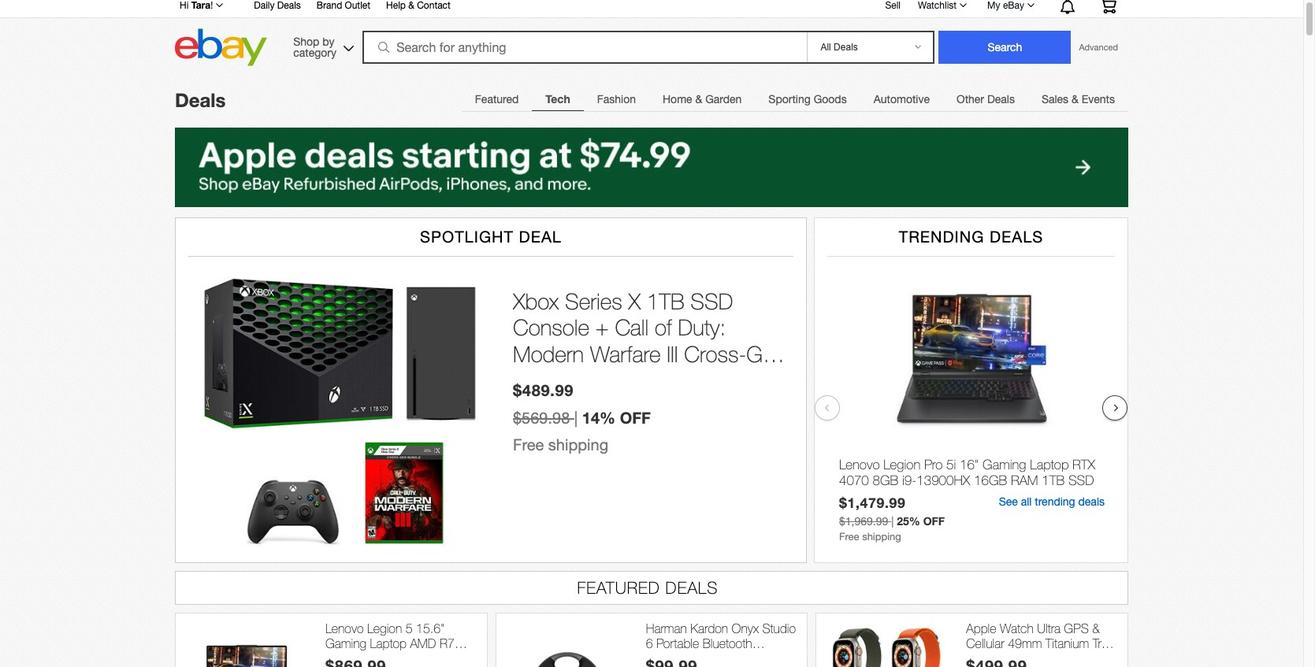 Task type: locate. For each thing, give the bounding box(es) containing it.
off
[[620, 408, 651, 427], [924, 515, 945, 528]]

legion inside lenovo legion 5 15.6" gaming laptop amd r7 7735hs rtx 4060 16gb ram 512gb ssd
[[367, 622, 402, 636]]

1 vertical spatial featured
[[577, 579, 661, 598]]

featured left tech link
[[475, 93, 519, 106]]

gps
[[1065, 622, 1089, 636]]

deals inside 'account' navigation
[[277, 0, 301, 11]]

pro
[[925, 457, 943, 473]]

legion for rtx
[[367, 622, 402, 636]]

1 horizontal spatial lenovo
[[840, 457, 880, 473]]

deals for trending deals
[[990, 228, 1044, 246]]

iii
[[667, 341, 679, 367]]

+
[[596, 315, 609, 341]]

ssd inside xbox series x 1tb ssd console + call of duty: modern warfare iii cross-gen bundl
[[691, 288, 734, 314]]

| for 25%
[[892, 516, 894, 528]]

lenovo for lenovo legion 5 15.6" gaming laptop amd r7 7735hs rtx 4060 16gb ram 512gb ssd
[[326, 622, 364, 636]]

0 horizontal spatial off
[[620, 408, 651, 427]]

| inside $569.98 | 14% off
[[575, 409, 578, 427]]

lenovo legion 5 15.6" gaming laptop amd r7 7735hs rtx 4060 16gb ram 512gb ssd
[[326, 622, 461, 668]]

0 vertical spatial legion
[[884, 457, 921, 473]]

1 horizontal spatial featured
[[577, 579, 661, 598]]

deals inside 'tech' menu bar
[[988, 93, 1015, 106]]

lenovo inside lenovo legion 5 15.6" gaming laptop amd r7 7735hs rtx 4060 16gb ram 512gb ssd
[[326, 622, 364, 636]]

6
[[646, 637, 653, 651]]

0 vertical spatial 16gb
[[975, 473, 1008, 489]]

sporting goods link
[[756, 84, 861, 115]]

home & garden
[[663, 93, 742, 106]]

deals
[[277, 0, 301, 11], [175, 89, 226, 111], [988, 93, 1015, 106], [990, 228, 1044, 246], [666, 579, 719, 598]]

1 horizontal spatial rtx
[[1073, 457, 1096, 473]]

-
[[693, 652, 698, 666]]

0 horizontal spatial |
[[575, 409, 578, 427]]

1 vertical spatial rtx
[[374, 652, 395, 666]]

brand
[[317, 0, 342, 11]]

16gb down r7
[[430, 652, 461, 666]]

featured
[[475, 93, 519, 106], [577, 579, 661, 598]]

automotive
[[874, 93, 930, 106]]

1 vertical spatial shipping
[[863, 531, 902, 543]]

1 horizontal spatial 1tb
[[1042, 473, 1065, 489]]

1 horizontal spatial ssd
[[691, 288, 734, 314]]

0 horizontal spatial lenovo
[[326, 622, 364, 636]]

512gb
[[355, 667, 393, 668]]

& right help
[[409, 0, 415, 11]]

1 vertical spatial 16gb
[[430, 652, 461, 666]]

1tb up of
[[647, 288, 685, 314]]

ssd down 4060
[[397, 667, 421, 668]]

1 vertical spatial free
[[840, 531, 860, 543]]

xbox series x 1tb ssd console + call of duty: modern warfare iii cross-gen bundl
[[513, 288, 786, 394]]

off right 14%
[[620, 408, 651, 427]]

daily
[[254, 0, 275, 11]]

$569.98
[[513, 409, 570, 427]]

1 horizontal spatial legion
[[884, 457, 921, 473]]

ram
[[1012, 473, 1039, 489], [326, 667, 351, 668]]

speaker
[[646, 652, 690, 666]]

0 vertical spatial ssd
[[691, 288, 734, 314]]

apple
[[967, 622, 997, 636]]

legion left 5
[[367, 622, 402, 636]]

deals for featured deals
[[666, 579, 719, 598]]

1 horizontal spatial free
[[840, 531, 860, 543]]

1 vertical spatial off
[[924, 515, 945, 528]]

0 vertical spatial gaming
[[983, 457, 1027, 473]]

0 horizontal spatial rtx
[[374, 652, 395, 666]]

16gb down 16"
[[975, 473, 1008, 489]]

legion inside 'lenovo legion pro 5i 16" gaming laptop rtx 4070 8gb i9-13900hx 16gb ram 1tb ssd'
[[884, 457, 921, 473]]

1 horizontal spatial ram
[[1012, 473, 1039, 489]]

rtx inside lenovo legion 5 15.6" gaming laptop amd r7 7735hs rtx 4060 16gb ram 512gb ssd
[[374, 652, 395, 666]]

|
[[575, 409, 578, 427], [892, 516, 894, 528]]

0 horizontal spatial ssd
[[397, 667, 421, 668]]

1 horizontal spatial laptop
[[1031, 457, 1069, 473]]

shop by category button
[[286, 29, 357, 63]]

apple watch ultra gps & cellular 49mm titanium trail alpine loop ocean excellent link
[[967, 622, 1120, 666]]

shipping
[[549, 436, 609, 454], [863, 531, 902, 543]]

1 vertical spatial ssd
[[1069, 473, 1095, 489]]

16gb inside 'lenovo legion pro 5i 16" gaming laptop rtx 4070 8gb i9-13900hx 16gb ram 1tb ssd'
[[975, 473, 1008, 489]]

free shipping
[[513, 436, 609, 454]]

2 vertical spatial ssd
[[397, 667, 421, 668]]

14%
[[583, 408, 616, 427]]

1 horizontal spatial gaming
[[983, 457, 1027, 473]]

None submit
[[939, 31, 1072, 64]]

0 vertical spatial rtx
[[1073, 457, 1096, 473]]

rtx
[[1073, 457, 1096, 473], [374, 652, 395, 666]]

& inside 'account' navigation
[[409, 0, 415, 11]]

0 horizontal spatial ram
[[326, 667, 351, 668]]

16"
[[960, 457, 980, 473]]

loop
[[1002, 652, 1029, 666]]

lenovo up 4070
[[840, 457, 880, 473]]

my ebay
[[988, 0, 1025, 11]]

shop
[[293, 35, 320, 48]]

shipping inside $1,969.99 | 25% off free shipping
[[863, 531, 902, 543]]

lenovo up 7735hs
[[326, 622, 364, 636]]

1 vertical spatial gaming
[[326, 637, 367, 651]]

lenovo
[[840, 457, 880, 473], [326, 622, 364, 636]]

featured for featured
[[475, 93, 519, 106]]

ssd up duty:
[[691, 288, 734, 314]]

shipping down $569.98 | 14% off
[[549, 436, 609, 454]]

1tb inside xbox series x 1tb ssd console + call of duty: modern warfare iii cross-gen bundl
[[647, 288, 685, 314]]

0 vertical spatial ram
[[1012, 473, 1039, 489]]

| left 14%
[[575, 409, 578, 427]]

duty:
[[678, 315, 726, 341]]

off inside $1,969.99 | 25% off free shipping
[[924, 515, 945, 528]]

laptop
[[1031, 457, 1069, 473], [370, 637, 407, 651]]

ssd inside lenovo legion 5 15.6" gaming laptop amd r7 7735hs rtx 4060 16gb ram 512gb ssd
[[397, 667, 421, 668]]

excellent
[[1071, 652, 1117, 666]]

gaming up 7735hs
[[326, 637, 367, 651]]

ram up all
[[1012, 473, 1039, 489]]

free down $1,969.99
[[840, 531, 860, 543]]

0 vertical spatial free
[[513, 436, 544, 454]]

0 horizontal spatial gaming
[[326, 637, 367, 651]]

sales
[[1042, 93, 1069, 106]]

& up trail
[[1093, 622, 1100, 636]]

shipping down $1,969.99
[[863, 531, 902, 543]]

0 vertical spatial |
[[575, 409, 578, 427]]

& for contact
[[409, 0, 415, 11]]

1 horizontal spatial 16gb
[[975, 473, 1008, 489]]

featured up harman in the bottom of the page
[[577, 579, 661, 598]]

7735hs
[[326, 652, 370, 666]]

harman kardon onyx studio 6 portable bluetooth speaker - black link
[[646, 622, 800, 666]]

1tb up see all trending deals link
[[1042, 473, 1065, 489]]

warfare
[[590, 341, 661, 367]]

1 horizontal spatial off
[[924, 515, 945, 528]]

off right 25%
[[924, 515, 945, 528]]

laptop down 5
[[370, 637, 407, 651]]

tech tab list
[[462, 83, 1129, 115]]

1tb
[[647, 288, 685, 314], [1042, 473, 1065, 489]]

none submit inside shop by category banner
[[939, 31, 1072, 64]]

bluetooth
[[703, 637, 753, 651]]

outlet
[[345, 0, 371, 11]]

0 horizontal spatial legion
[[367, 622, 402, 636]]

shop by category
[[293, 35, 337, 59]]

deals link
[[175, 89, 226, 111]]

garden
[[706, 93, 742, 106]]

1 horizontal spatial shipping
[[863, 531, 902, 543]]

1 vertical spatial lenovo
[[326, 622, 364, 636]]

0 horizontal spatial laptop
[[370, 637, 407, 651]]

& right home at the top of the page
[[696, 93, 703, 106]]

1 vertical spatial ram
[[326, 667, 351, 668]]

lenovo inside 'lenovo legion pro 5i 16" gaming laptop rtx 4070 8gb i9-13900hx 16gb ram 1tb ssd'
[[840, 457, 880, 473]]

0 horizontal spatial 1tb
[[647, 288, 685, 314]]

| left 25%
[[892, 516, 894, 528]]

16gb
[[975, 473, 1008, 489], [430, 652, 461, 666]]

home & garden link
[[650, 84, 756, 115]]

1 vertical spatial |
[[892, 516, 894, 528]]

my ebay link
[[979, 0, 1042, 15]]

ssd inside 'lenovo legion pro 5i 16" gaming laptop rtx 4070 8gb i9-13900hx 16gb ram 1tb ssd'
[[1069, 473, 1095, 489]]

1 horizontal spatial |
[[892, 516, 894, 528]]

free down the $569.98
[[513, 436, 544, 454]]

| inside $1,969.99 | 25% off free shipping
[[892, 516, 894, 528]]

legion
[[884, 457, 921, 473], [367, 622, 402, 636]]

1 vertical spatial laptop
[[370, 637, 407, 651]]

0 horizontal spatial 16gb
[[430, 652, 461, 666]]

0 horizontal spatial shipping
[[549, 436, 609, 454]]

1 vertical spatial 1tb
[[1042, 473, 1065, 489]]

rtx up deals at bottom
[[1073, 457, 1096, 473]]

0 vertical spatial lenovo
[[840, 457, 880, 473]]

advanced link
[[1072, 32, 1127, 63]]

off for 14%
[[620, 408, 651, 427]]

modern
[[513, 341, 584, 367]]

0 vertical spatial 1tb
[[647, 288, 685, 314]]

free inside $1,969.99 | 25% off free shipping
[[840, 531, 860, 543]]

ssd
[[691, 288, 734, 314], [1069, 473, 1095, 489], [397, 667, 421, 668]]

watch
[[1001, 622, 1034, 636]]

1 vertical spatial legion
[[367, 622, 402, 636]]

rtx up 512gb
[[374, 652, 395, 666]]

laptop up see all trending deals link
[[1031, 457, 1069, 473]]

legion up i9-
[[884, 457, 921, 473]]

& for garden
[[696, 93, 703, 106]]

0 vertical spatial laptop
[[1031, 457, 1069, 473]]

deals
[[1079, 496, 1105, 509]]

&
[[409, 0, 415, 11], [696, 93, 703, 106], [1072, 93, 1079, 106], [1093, 622, 1100, 636]]

rtx inside 'lenovo legion pro 5i 16" gaming laptop rtx 4070 8gb i9-13900hx 16gb ram 1tb ssd'
[[1073, 457, 1096, 473]]

trending
[[899, 228, 985, 246]]

featured inside 'featured' link
[[475, 93, 519, 106]]

2 horizontal spatial ssd
[[1069, 473, 1095, 489]]

gaming right 16"
[[983, 457, 1027, 473]]

legion for 8gb
[[884, 457, 921, 473]]

0 horizontal spatial featured
[[475, 93, 519, 106]]

goods
[[814, 93, 847, 106]]

sporting goods
[[769, 93, 847, 106]]

ssd up deals at bottom
[[1069, 473, 1095, 489]]

0 vertical spatial featured
[[475, 93, 519, 106]]

0 vertical spatial off
[[620, 408, 651, 427]]

ram inside 'lenovo legion pro 5i 16" gaming laptop rtx 4070 8gb i9-13900hx 16gb ram 1tb ssd'
[[1012, 473, 1039, 489]]

automotive link
[[861, 84, 944, 115]]

lenovo for lenovo legion pro 5i 16" gaming laptop rtx 4070 8gb i9-13900hx 16gb ram 1tb ssd
[[840, 457, 880, 473]]

events
[[1082, 93, 1116, 106]]

5i
[[947, 457, 957, 473]]

my
[[988, 0, 1001, 11]]

fashion link
[[584, 84, 650, 115]]

ram down 7735hs
[[326, 667, 351, 668]]

cellular
[[967, 637, 1005, 651]]

gaming inside lenovo legion 5 15.6" gaming laptop amd r7 7735hs rtx 4060 16gb ram 512gb ssd
[[326, 637, 367, 651]]

& right sales
[[1072, 93, 1079, 106]]

home
[[663, 93, 693, 106]]

i9-
[[903, 473, 917, 489]]



Task type: describe. For each thing, give the bounding box(es) containing it.
ebay
[[1004, 0, 1025, 11]]

ram inside lenovo legion 5 15.6" gaming laptop amd r7 7735hs rtx 4060 16gb ram 512gb ssd
[[326, 667, 351, 668]]

brand outlet
[[317, 0, 371, 11]]

sales & events
[[1042, 93, 1116, 106]]

& inside apple watch ultra gps & cellular 49mm titanium trail alpine loop ocean excellent
[[1093, 622, 1100, 636]]

apple deals starting at $74.99 shop ebay refurbished airpods, iphones, and more. image
[[175, 128, 1129, 207]]

gaming inside 'lenovo legion pro 5i 16" gaming laptop rtx 4070 8gb i9-13900hx 16gb ram 1tb ssd'
[[983, 457, 1027, 473]]

other
[[957, 93, 985, 106]]

harman kardon onyx studio 6 portable bluetooth speaker - black
[[646, 622, 796, 666]]

other deals
[[957, 93, 1015, 106]]

0 vertical spatial shipping
[[549, 436, 609, 454]]

titanium
[[1046, 637, 1090, 651]]

deals for other deals
[[988, 93, 1015, 106]]

daily deals
[[254, 0, 301, 11]]

your shopping cart image
[[1100, 0, 1118, 13]]

category
[[293, 46, 337, 59]]

49mm
[[1009, 637, 1043, 651]]

lenovo legion 5 15.6" gaming laptop amd r7 7735hs rtx 4060 16gb ram 512gb ssd link
[[326, 622, 479, 668]]

off for 25%
[[924, 515, 945, 528]]

!
[[211, 0, 213, 11]]

brand outlet link
[[317, 0, 371, 15]]

$1,969.99
[[840, 516, 889, 528]]

xbox series x 1tb ssd console + call of duty: modern warfare iii cross-gen bundl link
[[513, 288, 791, 394]]

$1,479.99
[[840, 495, 906, 512]]

featured link
[[462, 84, 532, 115]]

watchlist link
[[910, 0, 975, 15]]

Search for anything text field
[[365, 32, 805, 62]]

account navigation
[[171, 0, 1129, 18]]

featured deals
[[577, 579, 719, 598]]

deals for daily deals
[[277, 0, 301, 11]]

spotlight
[[420, 228, 514, 246]]

5
[[406, 622, 413, 636]]

fashion
[[597, 93, 636, 106]]

16gb inside lenovo legion 5 15.6" gaming laptop amd r7 7735hs rtx 4060 16gb ram 512gb ssd
[[430, 652, 461, 666]]

of
[[655, 315, 672, 341]]

trending
[[1035, 496, 1076, 509]]

kardon
[[691, 622, 729, 636]]

featured for featured deals
[[577, 579, 661, 598]]

advanced
[[1080, 43, 1119, 52]]

ocean
[[1032, 652, 1068, 666]]

0 horizontal spatial free
[[513, 436, 544, 454]]

deal
[[519, 228, 562, 246]]

call
[[615, 315, 649, 341]]

portable
[[657, 637, 700, 651]]

tech link
[[532, 84, 584, 115]]

$489.99
[[513, 381, 574, 399]]

1tb inside 'lenovo legion pro 5i 16" gaming laptop rtx 4070 8gb i9-13900hx 16gb ram 1tb ssd'
[[1042, 473, 1065, 489]]

laptop inside 'lenovo legion pro 5i 16" gaming laptop rtx 4070 8gb i9-13900hx 16gb ram 1tb ssd'
[[1031, 457, 1069, 473]]

bundl
[[513, 368, 566, 394]]

see all trending deals link
[[1000, 496, 1105, 509]]

all
[[1022, 496, 1032, 509]]

series
[[565, 288, 623, 314]]

harman
[[646, 622, 687, 636]]

13900hx
[[917, 473, 971, 489]]

help & contact link
[[386, 0, 451, 15]]

r7
[[440, 637, 455, 651]]

$1,969.99 | 25% off free shipping
[[840, 515, 945, 543]]

by
[[323, 35, 335, 48]]

4070
[[840, 473, 870, 489]]

laptop inside lenovo legion 5 15.6" gaming laptop amd r7 7735hs rtx 4060 16gb ram 512gb ssd
[[370, 637, 407, 651]]

alpine
[[967, 652, 999, 666]]

xbox
[[513, 288, 559, 314]]

gen
[[747, 341, 786, 367]]

trail
[[1093, 637, 1112, 651]]

see
[[1000, 496, 1019, 509]]

amd
[[410, 637, 436, 651]]

other deals link
[[944, 84, 1029, 115]]

trending deals
[[899, 228, 1044, 246]]

watchlist
[[919, 0, 957, 11]]

sporting
[[769, 93, 811, 106]]

studio
[[763, 622, 796, 636]]

lenovo legion pro 5i 16" gaming laptop rtx 4070 8gb i9-13900hx 16gb ram 1tb ssd link
[[840, 457, 1105, 493]]

shop by category banner
[[171, 0, 1129, 70]]

help
[[386, 0, 406, 11]]

4060
[[399, 652, 427, 666]]

console
[[513, 315, 590, 341]]

tech
[[546, 92, 571, 106]]

8gb
[[873, 473, 899, 489]]

ultra
[[1038, 622, 1061, 636]]

sales & events link
[[1029, 84, 1129, 115]]

see all trending deals
[[1000, 496, 1105, 509]]

spotlight deal
[[420, 228, 562, 246]]

black
[[701, 652, 730, 666]]

& for events
[[1072, 93, 1079, 106]]

tech menu bar
[[462, 83, 1129, 115]]

contact
[[417, 0, 451, 11]]

onyx
[[732, 622, 759, 636]]

| for 14%
[[575, 409, 578, 427]]

help & contact
[[386, 0, 451, 11]]



Task type: vqa. For each thing, say whether or not it's contained in the screenshot.
Sort:
no



